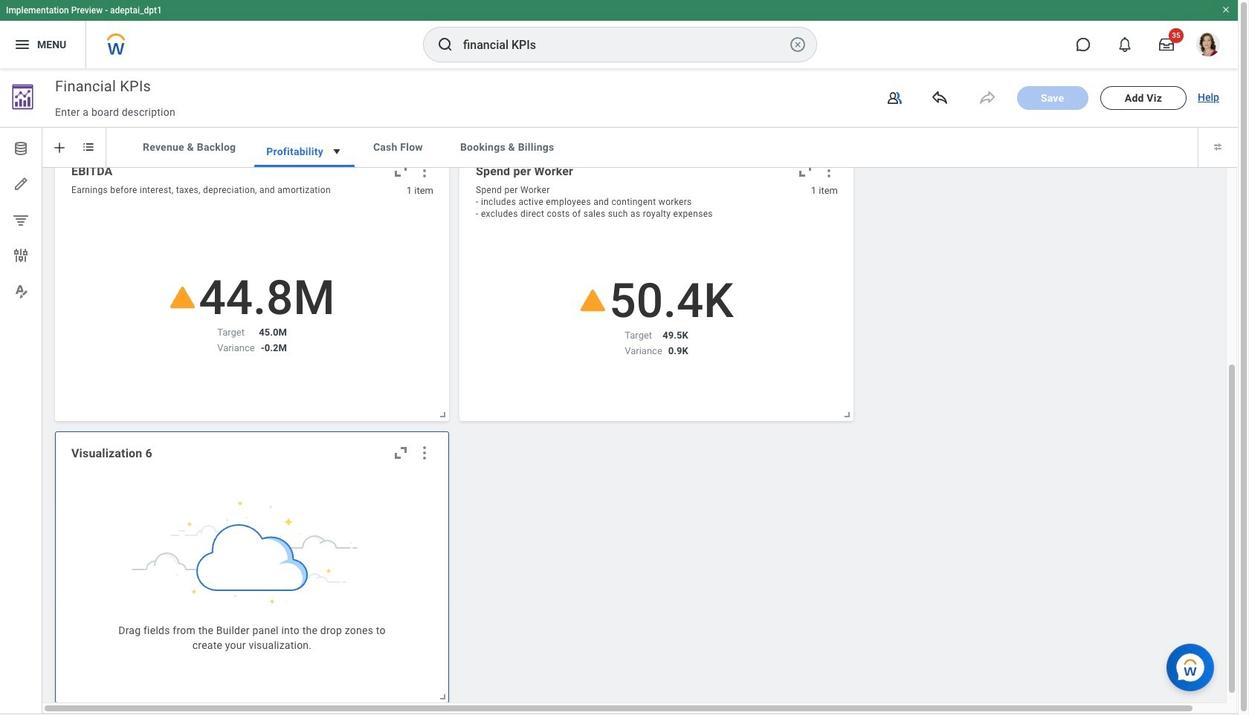 Task type: locate. For each thing, give the bounding box(es) containing it.
undo l image
[[931, 89, 948, 107]]

search image
[[436, 36, 454, 54]]

3 draggable image from the left
[[498, 125, 516, 143]]

profile logan mcneil image
[[1196, 33, 1220, 60]]

x circle image
[[789, 36, 807, 54]]

tab list
[[124, 125, 573, 186]]

0 horizontal spatial draggable image
[[180, 125, 198, 143]]

draggable image
[[180, 125, 198, 143], [389, 125, 407, 143], [498, 125, 516, 143]]

press right arrow to make wider, left arrow to make narrower, down arrow to make taller, up arrow to make shorter, space bar to finish, escape key to cancel. application
[[433, 405, 448, 420], [837, 405, 852, 420], [433, 688, 448, 703]]

notifications large image
[[1117, 37, 1132, 52]]

draggable image
[[296, 125, 313, 143]]

1 horizontal spatial fullscreen image
[[796, 162, 814, 180]]

Search Workday  search field
[[463, 28, 786, 61]]

fullscreen image
[[796, 162, 814, 180], [392, 445, 410, 462]]

1 vertical spatial fullscreen image
[[392, 445, 410, 462]]

justify image
[[13, 36, 31, 54]]

status
[[105, 479, 399, 675]]

tab
[[255, 128, 355, 167]]

related actions vertical image for fullscreen image
[[416, 162, 433, 180]]

sidebar toolbar
[[0, 128, 42, 715]]

fullscreen image
[[392, 162, 410, 180]]

undo r image
[[978, 89, 996, 107]]

related actions vertical image
[[416, 162, 433, 180], [820, 162, 838, 180], [416, 445, 433, 462]]

data source image
[[12, 140, 30, 158]]

1 horizontal spatial draggable image
[[389, 125, 407, 143]]

None text field
[[48, 74, 207, 98]]

2 horizontal spatial draggable image
[[498, 125, 516, 143]]

banner
[[0, 0, 1238, 68]]



Task type: describe. For each thing, give the bounding box(es) containing it.
edit image
[[12, 175, 30, 193]]

inbox large image
[[1159, 37, 1174, 52]]

0 horizontal spatial fullscreen image
[[392, 445, 410, 462]]

caret down image
[[330, 145, 343, 158]]

related actions vertical image for leftmost fullscreen icon
[[416, 445, 433, 462]]

filter image
[[12, 211, 30, 229]]

action toolbar region
[[922, 80, 1187, 116]]

2 draggable image from the left
[[389, 125, 407, 143]]

plus image
[[52, 140, 67, 155]]

related actions vertical image for the top fullscreen icon
[[820, 162, 838, 180]]

prompts image
[[81, 140, 96, 155]]

0 vertical spatial fullscreen image
[[796, 162, 814, 180]]

1 draggable image from the left
[[180, 125, 198, 143]]

close environment banner image
[[1222, 5, 1231, 14]]

media classroom image
[[885, 89, 903, 107]]

rte emphasis image
[[12, 283, 30, 300]]

configure image
[[12, 247, 30, 265]]



Task type: vqa. For each thing, say whether or not it's contained in the screenshot.
filter image
yes



